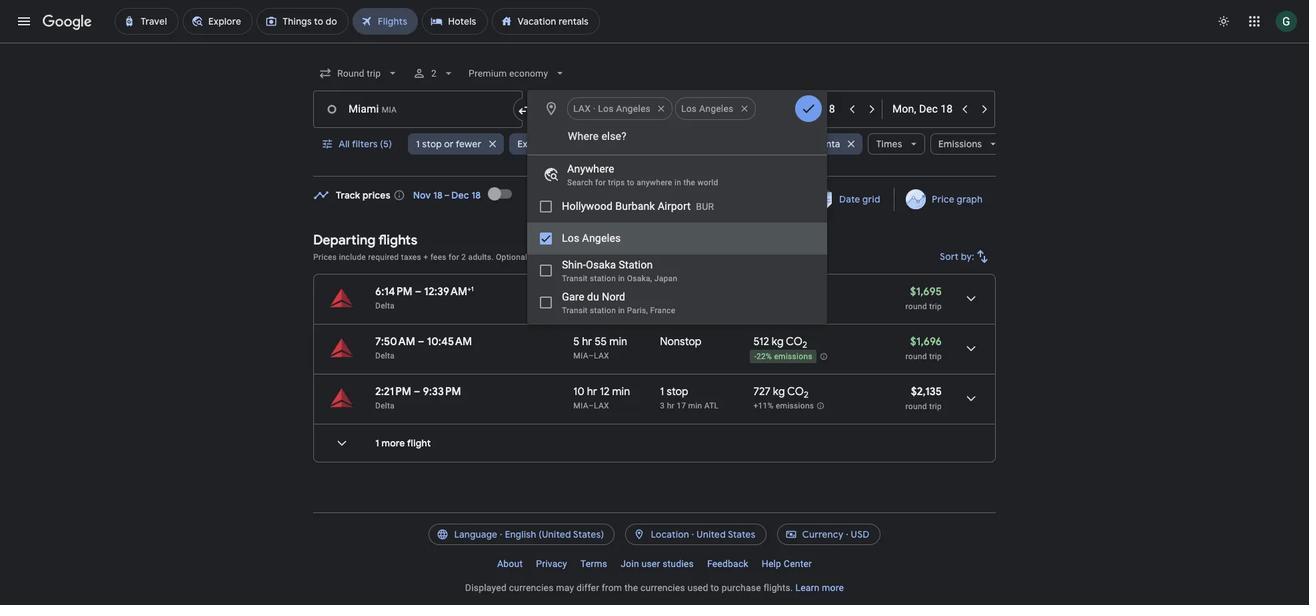 Task type: vqa. For each thing, say whether or not it's contained in the screenshot.
8 in the 8 Hr 22 Min Lga – San
no



Task type: describe. For each thing, give the bounding box(es) containing it.
layover (1 of 1) is a 2 hr 35 min layover at hartsfield-jackson atlanta international airport in atlanta. element
[[660, 301, 747, 311]]

optional
[[496, 253, 528, 262]]

stop for 10 hr 12 min
[[667, 385, 689, 399]]

los up the where else? text field
[[681, 103, 697, 114]]

727
[[754, 385, 771, 399]]

hr for 9 hr 25 min
[[582, 285, 592, 299]]

loading results progress bar
[[0, 43, 1310, 45]]

required
[[368, 253, 399, 262]]

hollywood
[[562, 200, 613, 213]]

none search field containing burbank
[[313, 57, 1005, 324]]

departing flights main content
[[313, 178, 996, 473]]

7:50 am
[[375, 335, 415, 349]]

12
[[600, 385, 610, 399]]

2:21 pm
[[375, 385, 411, 399]]

leaves miami international airport at 6:14 pm on saturday, november 18 and arrives at los angeles international airport at 12:39 am on sunday, november 19. element
[[375, 285, 474, 299]]

2 fees from the left
[[594, 253, 610, 262]]

$1,695
[[910, 285, 942, 299]]

18 – dec
[[433, 189, 469, 201]]

min for 9 hr 25 min
[[609, 285, 627, 299]]

bag inside popup button
[[664, 138, 681, 150]]

graph
[[957, 193, 983, 205]]

times
[[876, 138, 903, 150]]

delta for 7:50 am
[[375, 351, 395, 361]]

kg for 727
[[773, 385, 785, 399]]

about link
[[491, 553, 530, 575]]

– inside 5 hr 55 min mia – lax
[[589, 351, 594, 361]]

grid
[[863, 193, 881, 205]]

anywhere search for trips to anywhere in the world
[[567, 163, 718, 187]]

on
[[650, 138, 661, 150]]

apply.
[[630, 253, 652, 262]]

min inside 1 stop 2 hr 35 min
[[688, 301, 702, 311]]

currency
[[802, 529, 844, 541]]

(5)
[[380, 138, 392, 150]]

nov 18 – dec 18
[[413, 189, 481, 201]]

change appearance image
[[1208, 5, 1240, 37]]

more inside departing flights main content
[[382, 437, 405, 449]]

displayed currencies may differ from the currencies used to purchase flights. learn more
[[465, 583, 844, 593]]

price graph button
[[897, 187, 993, 211]]

join
[[621, 559, 639, 569]]

1 for 1 carry-on bag
[[616, 138, 620, 150]]

1 stop flight. element for 9 hr 25 min
[[660, 285, 689, 301]]

center
[[784, 559, 812, 569]]

bur
[[696, 201, 714, 212]]

flights.
[[764, 583, 793, 593]]

learn
[[796, 583, 820, 593]]

all filters (5)
[[339, 138, 392, 150]]

states
[[728, 529, 756, 541]]

displayed
[[465, 583, 507, 593]]

round for $1,695
[[906, 302, 927, 311]]

1 stop 3 hr 17 min atl
[[660, 385, 719, 411]]

mia for 9
[[574, 301, 589, 311]]

$2,135 round trip
[[906, 385, 942, 411]]

feedback link
[[701, 553, 755, 575]]

united
[[697, 529, 726, 541]]

may inside departing flights main content
[[612, 253, 628, 262]]

hr inside 1 stop 2 hr 35 min
[[667, 301, 675, 311]]

prices
[[313, 253, 337, 262]]

Arrival time: 10:45 AM. text field
[[427, 335, 472, 349]]

35
[[677, 301, 686, 311]]

hollywood burbank airport bur
[[562, 200, 714, 213]]

fewer
[[456, 138, 482, 150]]

option containing lax ·
[[567, 93, 673, 125]]

1 vertical spatial may
[[556, 583, 574, 593]]

the inside anywhere search for trips to anywhere in the world
[[684, 178, 696, 187]]

join user studies
[[621, 559, 694, 569]]

1 inside 6:14 pm – 12:39 am + 1
[[471, 285, 474, 293]]

english (united states)
[[505, 529, 604, 541]]

round for $1,696
[[906, 352, 927, 361]]

osaka,
[[627, 274, 652, 283]]

feedback
[[707, 559, 749, 569]]

2 inside popup button
[[432, 68, 437, 79]]

Return text field
[[893, 91, 954, 127]]

about
[[497, 559, 523, 569]]

sort
[[940, 251, 959, 263]]

round for $2,135
[[906, 402, 927, 411]]

for inside departing flights main content
[[449, 253, 459, 262]]

25
[[595, 285, 607, 299]]

burbank inside enter your destination dialog
[[615, 200, 655, 213]]

flight details. leaves miami international airport at 6:14 pm on saturday, november 18 and arrives at los angeles international airport at 12:39 am on sunday, november 19. image
[[955, 283, 987, 315]]

spirit
[[557, 138, 580, 150]]

– inside 7:50 am – 10:45 am delta
[[418, 335, 425, 349]]

in inside anywhere search for trips to anywhere in the world
[[675, 178, 682, 187]]

emissions button
[[931, 128, 1005, 160]]

sort by: button
[[935, 241, 996, 273]]

nord
[[602, 291, 626, 303]]

assistance
[[696, 253, 736, 262]]

delta for 2:21 pm
[[375, 401, 395, 411]]

station
[[619, 259, 653, 271]]

18
[[472, 189, 481, 201]]

hr for 5 hr 55 min
[[582, 335, 592, 349]]

for inside anywhere search for trips to anywhere in the world
[[595, 178, 606, 187]]

512
[[754, 335, 769, 349]]

total duration 5 hr 55 min. element
[[574, 335, 660, 351]]

-22% emissions
[[754, 352, 813, 362]]

hr inside 1 stop 3 hr 17 min atl
[[667, 401, 675, 411]]

1 for 1 more flight
[[375, 437, 379, 449]]

– inside '2:21 pm – 9:33 pm delta'
[[414, 385, 421, 399]]

flights
[[379, 232, 418, 249]]

+11%
[[754, 402, 774, 411]]

0 horizontal spatial +
[[424, 253, 428, 262]]

studies
[[663, 559, 694, 569]]

or
[[444, 138, 454, 150]]

atlanta button
[[801, 128, 863, 160]]

done image
[[801, 101, 817, 117]]

stop for 9 hr 25 min
[[667, 285, 689, 299]]

track prices
[[336, 189, 391, 201]]

anywhere
[[567, 163, 615, 175]]

1 vertical spatial to
[[711, 583, 719, 593]]

9
[[574, 285, 580, 299]]

user
[[642, 559, 660, 569]]

france
[[650, 306, 676, 315]]

language
[[454, 529, 498, 541]]

9:33 pm
[[423, 385, 461, 399]]

1 more flight
[[375, 437, 431, 449]]

·
[[630, 103, 633, 115]]

terms link
[[574, 553, 614, 575]]

lax for 12
[[594, 401, 609, 411]]

Departure time: 6:14 PM. text field
[[375, 285, 413, 299]]

$1,695 round trip
[[906, 285, 942, 311]]

– inside 10 hr 12 min mia – lax
[[589, 401, 594, 411]]

12:39 am
[[424, 285, 468, 299]]

carry-
[[622, 138, 650, 150]]

Arrival time: 9:33 PM. text field
[[423, 385, 461, 399]]

help
[[762, 559, 782, 569]]

english
[[505, 529, 537, 541]]

co for 512
[[786, 335, 803, 349]]

date grid
[[840, 193, 881, 205]]

trips
[[608, 178, 625, 187]]

all filters (5) button
[[313, 128, 403, 160]]

total duration 10 hr 12 min. element
[[574, 385, 660, 401]]

price graph
[[932, 193, 983, 205]]

else?
[[602, 130, 627, 143]]



Task type: locate. For each thing, give the bounding box(es) containing it.
2 delta from the top
[[375, 351, 395, 361]]

anywhere
[[637, 178, 673, 187]]

nonstop
[[660, 335, 702, 349]]

lax
[[594, 301, 609, 311], [594, 351, 609, 361], [594, 401, 609, 411]]

1 vertical spatial burbank
[[615, 200, 655, 213]]

trip inside $2,135 round trip
[[930, 402, 942, 411]]

trip inside $1,696 round trip
[[930, 352, 942, 361]]

1 horizontal spatial bag
[[664, 138, 681, 150]]

fees right taxes
[[430, 253, 447, 262]]

1 right 1 more flight icon
[[375, 437, 379, 449]]

main menu image
[[16, 13, 32, 29]]

1 more flight image
[[326, 427, 358, 459]]

1 stop 2 hr 35 min
[[660, 285, 702, 311]]

1696 US dollars text field
[[911, 335, 942, 349]]

gare
[[562, 291, 585, 303]]

2 lax from the top
[[594, 351, 609, 361]]

burbank down trips
[[615, 200, 655, 213]]

1 for 1 stop 3 hr 17 min atl
[[660, 385, 664, 399]]

2 mia from the top
[[574, 351, 589, 361]]

1 stop flight. element up 35
[[660, 285, 689, 301]]

– inside 6:14 pm – 12:39 am + 1
[[415, 285, 422, 299]]

0 horizontal spatial may
[[556, 583, 574, 593]]

1 vertical spatial stop
[[667, 285, 689, 299]]

0 vertical spatial trip
[[930, 302, 942, 311]]

1 horizontal spatial to
[[711, 583, 719, 593]]

0 vertical spatial 1 stop flight. element
[[660, 285, 689, 301]]

Departure text field
[[780, 91, 841, 127]]

1 left or
[[416, 138, 420, 150]]

lax inside 9 hr 25 min mia – lax
[[594, 301, 609, 311]]

1 inside 1 stop 2 hr 35 min
[[660, 285, 664, 299]]

1 stop flight. element up 17
[[660, 385, 689, 401]]

in inside shin-osaka station transit station in osaka, japan
[[618, 274, 625, 283]]

hr right the 9
[[582, 285, 592, 299]]

min right 25
[[609, 285, 627, 299]]

– right the gare
[[589, 301, 594, 311]]

stop inside 1 stop 3 hr 17 min atl
[[667, 385, 689, 399]]

1 left carry-
[[616, 138, 620, 150]]

0 horizontal spatial los angeles
[[562, 232, 621, 245]]

the right from
[[625, 583, 638, 593]]

2135 US dollars text field
[[911, 385, 942, 399]]

states)
[[573, 529, 604, 541]]

0 vertical spatial delta
[[375, 301, 395, 311]]

find the best price region
[[313, 178, 996, 222]]

– right the 6:14 pm
[[415, 285, 422, 299]]

1 vertical spatial the
[[625, 583, 638, 593]]

– inside 9 hr 25 min mia – lax
[[589, 301, 594, 311]]

0 vertical spatial in
[[675, 178, 682, 187]]

kg inside 512 kg co 2
[[772, 335, 784, 349]]

for left trips
[[595, 178, 606, 187]]

flight details. leaves miami international airport at 7:50 am on saturday, november 18 and arrives at los angeles international airport at 10:45 am on saturday, november 18. image
[[955, 333, 987, 365]]

2 trip from the top
[[930, 352, 942, 361]]

terms
[[581, 559, 608, 569]]

round inside $1,695 round trip
[[906, 302, 927, 311]]

1 vertical spatial mia
[[574, 351, 589, 361]]

to right trips
[[627, 178, 635, 187]]

hr inside 5 hr 55 min mia – lax
[[582, 335, 592, 349]]

leaves miami international airport at 2:21 pm on saturday, november 18 and arrives at los angeles international airport at 9:33 pm on saturday, november 18. element
[[375, 385, 461, 399]]

1 inside popup button
[[616, 138, 620, 150]]

for left adults.
[[449, 253, 459, 262]]

+11% emissions
[[754, 402, 814, 411]]

bag right and
[[578, 253, 592, 262]]

2 vertical spatial in
[[618, 306, 625, 315]]

5 hr 55 min mia – lax
[[574, 335, 628, 361]]

japan
[[655, 274, 678, 283]]

3
[[660, 401, 665, 411]]

list box
[[527, 155, 827, 324]]

swap origin and destination. image
[[517, 101, 533, 117]]

more left flight
[[382, 437, 405, 449]]

1 vertical spatial transit
[[562, 306, 588, 315]]

passenger
[[654, 253, 694, 262]]

1 horizontal spatial for
[[595, 178, 606, 187]]

bag inside departing flights main content
[[578, 253, 592, 262]]

mia for 10
[[574, 401, 589, 411]]

stop inside popup button
[[422, 138, 442, 150]]

2 button
[[408, 57, 461, 89]]

min
[[609, 285, 627, 299], [688, 301, 702, 311], [610, 335, 628, 349], [612, 385, 630, 399], [688, 401, 702, 411]]

0 vertical spatial transit
[[562, 274, 588, 283]]

1 round from the top
[[906, 302, 927, 311]]

los angeles up bag fees button
[[562, 232, 621, 245]]

2 vertical spatial delta
[[375, 401, 395, 411]]

0 vertical spatial the
[[684, 178, 696, 187]]

None search field
[[313, 57, 1005, 324]]

2:21 pm – 9:33 pm delta
[[375, 385, 461, 411]]

1 vertical spatial lax
[[594, 351, 609, 361]]

kg up '-22% emissions'
[[772, 335, 784, 349]]

privacy
[[536, 559, 567, 569]]

1695 US dollars text field
[[910, 285, 942, 299]]

los right lax ·
[[598, 103, 614, 114]]

station inside gare du nord transit station in paris, france
[[590, 306, 616, 315]]

min right 35
[[688, 301, 702, 311]]

total duration 9 hr 25 min. element
[[574, 285, 660, 301]]

lax inside 10 hr 12 min mia – lax
[[594, 401, 609, 411]]

purchase
[[722, 583, 761, 593]]

co up '-22% emissions'
[[786, 335, 803, 349]]

shin-
[[562, 259, 586, 271]]

kg inside 727 kg co 2
[[773, 385, 785, 399]]

fees
[[430, 253, 447, 262], [594, 253, 610, 262]]

station up 25
[[590, 274, 616, 283]]

$1,696 round trip
[[906, 335, 942, 361]]

enter your destination dialog
[[527, 90, 827, 324]]

co for 727
[[787, 385, 804, 399]]

nov
[[413, 189, 431, 201]]

min for 5 hr 55 min
[[610, 335, 628, 349]]

privacy link
[[530, 553, 574, 575]]

min inside 1 stop 3 hr 17 min atl
[[688, 401, 702, 411]]

727 kg co 2
[[754, 385, 809, 401]]

0 vertical spatial for
[[595, 178, 606, 187]]

0 horizontal spatial currencies
[[509, 583, 554, 593]]

2 vertical spatial round
[[906, 402, 927, 411]]

all
[[339, 138, 350, 150]]

kg up +11% emissions
[[773, 385, 785, 399]]

gare du nord transit station in paris, france
[[562, 291, 676, 315]]

trip down $2,135
[[930, 402, 942, 411]]

1 horizontal spatial los angeles
[[681, 103, 734, 114]]

1 stop flight. element
[[660, 285, 689, 301], [660, 385, 689, 401]]

1 carry-on bag button
[[608, 133, 703, 155]]

lax for 25
[[594, 301, 609, 311]]

filters
[[352, 138, 378, 150]]

burbank up the where
[[569, 103, 609, 115]]

Arrival time: 12:39 AM on  Sunday, November 19. text field
[[424, 285, 474, 299]]

+ inside 6:14 pm – 12:39 am + 1
[[468, 285, 471, 293]]

where else? list box
[[562, 93, 793, 153]]

trip inside $1,695 round trip
[[930, 302, 942, 311]]

delta down departure time: 6:14 pm. text box
[[375, 301, 395, 311]]

los angeles option
[[675, 93, 756, 125]]

co inside 512 kg co 2
[[786, 335, 803, 349]]

2 vertical spatial lax
[[594, 401, 609, 411]]

sort by:
[[940, 251, 975, 263]]

los angeles inside list box
[[562, 232, 621, 245]]

1 vertical spatial in
[[618, 274, 625, 283]]

0 horizontal spatial the
[[625, 583, 638, 593]]

+
[[424, 253, 428, 262], [468, 285, 471, 293]]

1 for 1 stop or fewer
[[416, 138, 420, 150]]

round down 1695 us dollars text box at the right top of page
[[906, 302, 927, 311]]

mia down the 9
[[574, 301, 589, 311]]

airport
[[658, 200, 691, 213]]

stop up 35
[[667, 285, 689, 299]]

hr inside 10 hr 12 min mia – lax
[[587, 385, 597, 399]]

mia
[[574, 301, 589, 311], [574, 351, 589, 361], [574, 401, 589, 411]]

0 vertical spatial emissions
[[774, 352, 813, 362]]

0 horizontal spatial more
[[382, 437, 405, 449]]

to inside anywhere search for trips to anywhere in the world
[[627, 178, 635, 187]]

1 horizontal spatial fees
[[594, 253, 610, 262]]

2 vertical spatial mia
[[574, 401, 589, 411]]

1 vertical spatial more
[[822, 583, 844, 593]]

hr inside 9 hr 25 min mia – lax
[[582, 285, 592, 299]]

1 vertical spatial delta
[[375, 351, 395, 361]]

los angeles up the where else? text field
[[681, 103, 734, 114]]

0 horizontal spatial bag
[[578, 253, 592, 262]]

location
[[651, 529, 689, 541]]

2
[[432, 68, 437, 79], [462, 253, 466, 262], [660, 301, 665, 311], [803, 340, 808, 351], [804, 390, 809, 401]]

mia inside 5 hr 55 min mia – lax
[[574, 351, 589, 361]]

2 inside 1 stop 2 hr 35 min
[[660, 301, 665, 311]]

los up and
[[562, 232, 580, 245]]

in up "total duration 9 hr 25 min." element
[[618, 274, 625, 283]]

hr left 35
[[667, 301, 675, 311]]

anywhere option
[[527, 159, 827, 191]]

0 horizontal spatial for
[[449, 253, 459, 262]]

1 down japan
[[660, 285, 664, 299]]

round inside $1,696 round trip
[[906, 352, 927, 361]]

mia inside 10 hr 12 min mia – lax
[[574, 401, 589, 411]]

layover (1 of 1) is a 3 hr 17 min layover at hartsfield-jackson atlanta international airport in atlanta. element
[[660, 401, 747, 411]]

the left world at right top
[[684, 178, 696, 187]]

date grid button
[[805, 187, 891, 211]]

1 vertical spatial emissions
[[776, 402, 814, 411]]

fees right shin-
[[594, 253, 610, 262]]

2 vertical spatial stop
[[667, 385, 689, 399]]

currencies down privacy
[[509, 583, 554, 593]]

station
[[590, 274, 616, 283], [590, 306, 616, 315]]

hr left the 12
[[587, 385, 597, 399]]

trip for $1,695
[[930, 302, 942, 311]]

transit down the gare
[[562, 306, 588, 315]]

station for du
[[590, 306, 616, 315]]

lax down 55
[[594, 351, 609, 361]]

stop left or
[[422, 138, 442, 150]]

1 stop or fewer button
[[408, 128, 504, 160]]

join user studies link
[[614, 553, 701, 575]]

0 horizontal spatial to
[[627, 178, 635, 187]]

where else?
[[568, 130, 627, 143]]

stop inside 1 stop 2 hr 35 min
[[667, 285, 689, 299]]

emissions
[[774, 352, 813, 362], [776, 402, 814, 411]]

1 vertical spatial round
[[906, 352, 927, 361]]

in for shin-osaka station
[[618, 274, 625, 283]]

– right 2:21 pm text field
[[414, 385, 421, 399]]

include
[[339, 253, 366, 262]]

to right used
[[711, 583, 719, 593]]

2 round from the top
[[906, 352, 927, 361]]

lax for 55
[[594, 351, 609, 361]]

–
[[415, 285, 422, 299], [589, 301, 594, 311], [418, 335, 425, 349], [589, 351, 594, 361], [414, 385, 421, 399], [589, 401, 594, 411]]

2 inside 512 kg co 2
[[803, 340, 808, 351]]

min inside 5 hr 55 min mia – lax
[[610, 335, 628, 349]]

learn more link
[[796, 583, 844, 593]]

departing flights
[[313, 232, 418, 249]]

co inside 727 kg co 2
[[787, 385, 804, 399]]

min right 55
[[610, 335, 628, 349]]

in for gare du nord
[[618, 306, 625, 315]]

nonstop flight. element
[[660, 335, 702, 351]]

currencies
[[509, 583, 554, 593], [641, 583, 685, 593]]

los right ·
[[636, 103, 654, 115]]

1 inside popup button
[[416, 138, 420, 150]]

in down nord
[[618, 306, 625, 315]]

station inside shin-osaka station transit station in osaka, japan
[[590, 274, 616, 283]]

1 lax from the top
[[594, 301, 609, 311]]

emissions down 512 kg co 2
[[774, 352, 813, 362]]

3 lax from the top
[[594, 401, 609, 411]]

may left apply.
[[612, 253, 628, 262]]

los angeles
[[681, 103, 734, 114], [562, 232, 621, 245]]

min inside 10 hr 12 min mia – lax
[[612, 385, 630, 399]]

0 vertical spatial co
[[786, 335, 803, 349]]

0 vertical spatial to
[[627, 178, 635, 187]]

1 up 3 on the bottom right of page
[[660, 385, 664, 399]]

prices
[[363, 189, 391, 201]]

1 horizontal spatial may
[[612, 253, 628, 262]]

min right 17
[[688, 401, 702, 411]]

3 round from the top
[[906, 402, 927, 411]]

1 stop flight. element for 10 hr 12 min
[[660, 385, 689, 401]]

mia down 10
[[574, 401, 589, 411]]

1 horizontal spatial the
[[684, 178, 696, 187]]

kg
[[772, 335, 784, 349], [773, 385, 785, 399]]

taxes
[[401, 253, 421, 262]]

0 horizontal spatial fees
[[430, 253, 447, 262]]

· los angeles
[[627, 103, 696, 115]]

los angeles inside option
[[681, 103, 734, 114]]

0 vertical spatial may
[[612, 253, 628, 262]]

1 horizontal spatial burbank
[[615, 200, 655, 213]]

1 currencies from the left
[[509, 583, 554, 593]]

0 vertical spatial lax
[[594, 301, 609, 311]]

0 vertical spatial station
[[590, 274, 616, 283]]

3 delta from the top
[[375, 401, 395, 411]]

1 horizontal spatial more
[[822, 583, 844, 593]]

paris,
[[627, 306, 648, 315]]

1 1 stop flight. element from the top
[[660, 285, 689, 301]]

hr right 5
[[582, 335, 592, 349]]

0 vertical spatial bag
[[664, 138, 681, 150]]

1 trip from the top
[[930, 302, 942, 311]]

2 transit from the top
[[562, 306, 588, 315]]

Departure time: 7:50 AM. text field
[[375, 335, 415, 349]]

1 station from the top
[[590, 274, 616, 283]]

-
[[754, 352, 757, 362]]

– down the "total duration 10 hr 12 min." element
[[589, 401, 594, 411]]

help center link
[[755, 553, 819, 575]]

+ right taxes
[[424, 253, 428, 262]]

0 vertical spatial more
[[382, 437, 405, 449]]

Departure time: 2:21 PM. text field
[[375, 385, 411, 399]]

hr right 3 on the bottom right of page
[[667, 401, 675, 411]]

1 vertical spatial for
[[449, 253, 459, 262]]

in inside gare du nord transit station in paris, france
[[618, 306, 625, 315]]

3 mia from the top
[[574, 401, 589, 411]]

1 vertical spatial +
[[468, 285, 471, 293]]

1 vertical spatial kg
[[773, 385, 785, 399]]

2 vertical spatial trip
[[930, 402, 942, 411]]

departing
[[313, 232, 376, 249]]

1 vertical spatial trip
[[930, 352, 942, 361]]

1 fees from the left
[[430, 253, 447, 262]]

1 vertical spatial station
[[590, 306, 616, 315]]

– right 7:50 am
[[418, 335, 425, 349]]

1 horizontal spatial currencies
[[641, 583, 685, 593]]

transit inside gare du nord transit station in paris, france
[[562, 306, 588, 315]]

3 trip from the top
[[930, 402, 942, 411]]

1 horizontal spatial +
[[468, 285, 471, 293]]

– down total duration 5 hr 55 min. element
[[589, 351, 594, 361]]

min for 10 hr 12 min
[[612, 385, 630, 399]]

1 delta from the top
[[375, 301, 395, 311]]

2 inside 727 kg co 2
[[804, 390, 809, 401]]

1 carry-on bag
[[616, 138, 681, 150]]

may left differ
[[556, 583, 574, 593]]

stop up 17
[[667, 385, 689, 399]]

mia inside 9 hr 25 min mia – lax
[[574, 301, 589, 311]]

1 transit from the top
[[562, 274, 588, 283]]

lax down 25
[[594, 301, 609, 311]]

delta down 7:50 am
[[375, 351, 395, 361]]

7:50 am – 10:45 am delta
[[375, 335, 472, 361]]

0 vertical spatial burbank
[[569, 103, 609, 115]]

1 inside 1 stop 3 hr 17 min atl
[[660, 385, 664, 399]]

0 vertical spatial stop
[[422, 138, 442, 150]]

0 vertical spatial round
[[906, 302, 927, 311]]

delta inside 7:50 am – 10:45 am delta
[[375, 351, 395, 361]]

united states
[[697, 529, 756, 541]]

bag right on
[[664, 138, 681, 150]]

10
[[574, 385, 585, 399]]

for
[[595, 178, 606, 187], [449, 253, 459, 262]]

track
[[336, 189, 360, 201]]

+ down adults.
[[468, 285, 471, 293]]

1 vertical spatial 1 stop flight. element
[[660, 385, 689, 401]]

list box containing anywhere
[[527, 155, 827, 324]]

0 vertical spatial mia
[[574, 301, 589, 311]]

trip for $2,135
[[930, 402, 942, 411]]

lax down the 12
[[594, 401, 609, 411]]

0 vertical spatial +
[[424, 253, 428, 262]]

55
[[595, 335, 607, 349]]

differ
[[577, 583, 599, 593]]

None text field
[[313, 91, 523, 128]]

emissions down 727 kg co 2
[[776, 402, 814, 411]]

round down $2,135
[[906, 402, 927, 411]]

flight
[[407, 437, 431, 449]]

delta down 2:21 pm
[[375, 401, 395, 411]]

exclude:
[[518, 138, 555, 150]]

1 vertical spatial co
[[787, 385, 804, 399]]

trip down 1695 us dollars text box at the right top of page
[[930, 302, 942, 311]]

co up +11% emissions
[[787, 385, 804, 399]]

delta inside '2:21 pm – 9:33 pm delta'
[[375, 401, 395, 411]]

option
[[567, 93, 673, 125]]

more right 'learn'
[[822, 583, 844, 593]]

transit inside shin-osaka station transit station in osaka, japan
[[562, 274, 588, 283]]

trip for $1,696
[[930, 352, 942, 361]]

mia down 5
[[574, 351, 589, 361]]

date
[[840, 193, 860, 205]]

0 vertical spatial los angeles
[[681, 103, 734, 114]]

lax inside 5 hr 55 min mia – lax
[[594, 351, 609, 361]]

$1,696
[[911, 335, 942, 349]]

atl
[[705, 401, 719, 411]]

transit for shin-
[[562, 274, 588, 283]]

1 stop or fewer
[[416, 138, 482, 150]]

station down the du
[[590, 306, 616, 315]]

0 horizontal spatial burbank
[[569, 103, 609, 115]]

mia for 5
[[574, 351, 589, 361]]

kg for 512
[[772, 335, 784, 349]]

angeles
[[656, 103, 696, 115], [616, 103, 651, 114], [699, 103, 734, 114], [582, 232, 621, 245]]

min inside 9 hr 25 min mia – lax
[[609, 285, 627, 299]]

round down $1,696 text box
[[906, 352, 927, 361]]

min right the 12
[[612, 385, 630, 399]]

0 vertical spatial kg
[[772, 335, 784, 349]]

leaves miami international airport at 7:50 am on saturday, november 18 and arrives at los angeles international airport at 10:45 am on saturday, november 18. element
[[375, 335, 472, 349]]

6:14 pm
[[375, 285, 413, 299]]

2 1 stop flight. element from the top
[[660, 385, 689, 401]]

round inside $2,135 round trip
[[906, 402, 927, 411]]

1 right the 12:39 am
[[471, 285, 474, 293]]

Where else? text field
[[567, 121, 793, 153]]

transit for gare
[[562, 306, 588, 315]]

in right anywhere
[[675, 178, 682, 187]]

atlanta
[[809, 138, 840, 150]]

None field
[[313, 61, 405, 85], [464, 61, 573, 85], [313, 61, 405, 85], [464, 61, 573, 85]]

round
[[906, 302, 927, 311], [906, 352, 927, 361], [906, 402, 927, 411]]

1 vertical spatial los angeles
[[562, 232, 621, 245]]

station for osaka
[[590, 274, 616, 283]]

22%
[[757, 352, 772, 362]]

hr for 10 hr 12 min
[[587, 385, 597, 399]]

2 currencies from the left
[[641, 583, 685, 593]]

1 vertical spatial bag
[[578, 253, 592, 262]]

1 mia from the top
[[574, 301, 589, 311]]

flight details. leaves miami international airport at 2:21 pm on saturday, november 18 and arrives at los angeles international airport at 9:33 pm on saturday, november 18. image
[[955, 383, 987, 415]]

currencies down 'join user studies'
[[641, 583, 685, 593]]

trip down $1,696
[[930, 352, 942, 361]]

2 station from the top
[[590, 306, 616, 315]]

lax ·
[[573, 103, 596, 114]]

transit up the 9
[[562, 274, 588, 283]]

exclude: spirit button
[[510, 128, 603, 160]]

1 for 1 stop 2 hr 35 min
[[660, 285, 664, 299]]

learn more about tracked prices image
[[393, 189, 405, 201]]

and
[[562, 253, 576, 262]]



